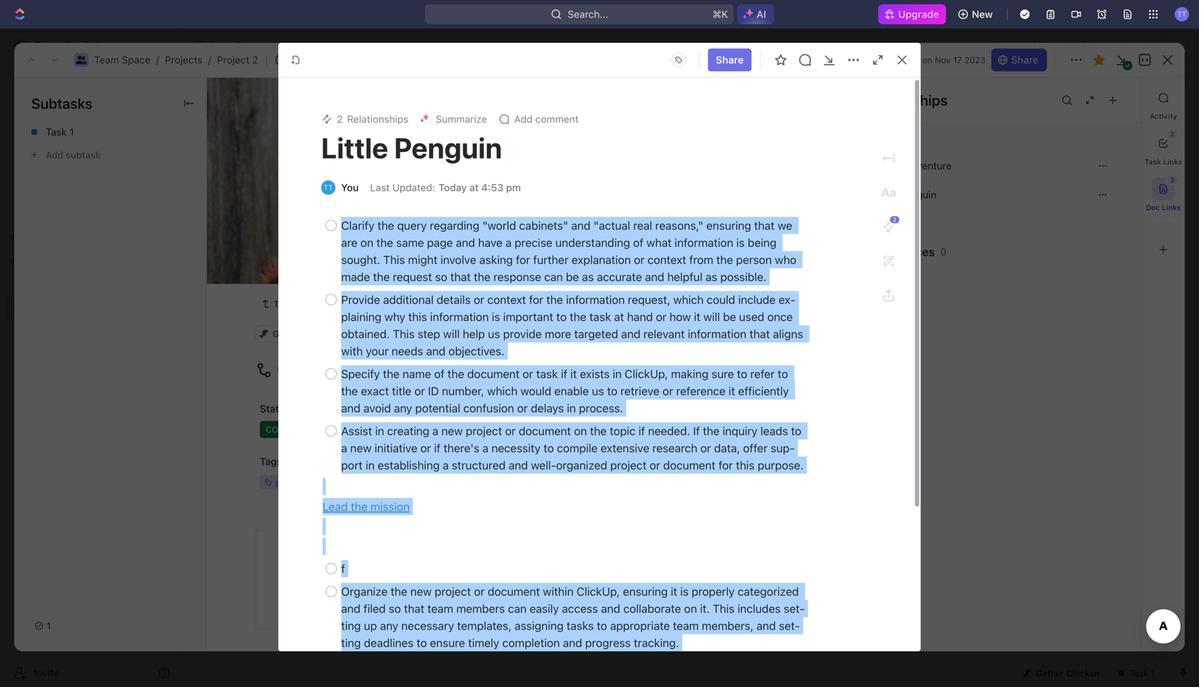 Task type: vqa. For each thing, say whether or not it's contained in the screenshot.
Reasons,"
yes



Task type: locate. For each thing, give the bounding box(es) containing it.
1 horizontal spatial is
[[681, 585, 689, 599]]

relationships
[[860, 92, 948, 109], [347, 113, 409, 125], [440, 456, 504, 468]]

0 vertical spatial of
[[633, 236, 644, 250]]

or right details
[[474, 293, 485, 307]]

and down "hand"
[[621, 327, 641, 341]]

set down the includes
[[779, 619, 800, 633]]

2 vertical spatial is
[[681, 585, 689, 599]]

on
[[923, 55, 933, 65], [361, 236, 374, 250], [574, 424, 587, 438], [684, 602, 697, 616]]

and down necessity
[[509, 459, 528, 472]]

0 vertical spatial context
[[648, 253, 687, 267]]

team space link up overview
[[191, 37, 269, 54]]

your inside provide additional details or context for the information request, which could include ex plaining why this information is important to the task at hand or how it will be used once obtained. this step will help us provide more targeted and relevant information that aligns with your needs and objectives.
[[366, 345, 389, 358]]

add
[[1106, 75, 1123, 85], [514, 113, 533, 125], [628, 444, 644, 454], [670, 467, 686, 477]]

tree
[[6, 273, 176, 393]]

process.
[[579, 402, 623, 415]]

understanding
[[556, 236, 630, 250]]

/ left projects link
[[156, 54, 159, 66]]

references
[[874, 245, 935, 259]]

2 horizontal spatial relationships
[[860, 92, 948, 109]]

2 horizontal spatial space
[[720, 444, 746, 454]]

you
[[341, 182, 359, 194]]

2 vertical spatial project
[[237, 201, 270, 213]]

plaining
[[341, 293, 796, 324]]

members
[[457, 602, 505, 616]]

add left "comment" at top left
[[514, 113, 533, 125]]

so down involve
[[435, 270, 448, 284]]

1 as from the left
[[582, 270, 594, 284]]

0 horizontal spatial projects
[[165, 54, 203, 66]]

f organize the new project or document within clickup, ensuring it is properly categorized and filed so that team members can easily access and collaborate on it. this includes set ting up any necessary templates, assigning tasks to appropriate team members, and set ting deadlines to ensure timely completion and progress tracking.
[[341, 562, 805, 650]]

0 vertical spatial penguin
[[394, 131, 502, 165]]

0 vertical spatial tt
[[1178, 10, 1187, 18]]

context inside provide additional details or context for the information request, which could include ex plaining why this information is important to the task at hand or how it will be used once obtained. this step will help us provide more targeted and relevant information that aligns with your needs and objectives.
[[488, 293, 526, 307]]

is
[[737, 236, 745, 250], [492, 310, 500, 324], [681, 585, 689, 599]]

with
[[341, 345, 363, 358]]

which up confusion
[[487, 385, 518, 398]]

and up assist
[[341, 402, 361, 415]]

relationships up resources
[[860, 92, 948, 109]]

team
[[428, 602, 454, 616], [673, 619, 699, 633]]

this up "needs"
[[393, 327, 415, 341]]

0 vertical spatial user group image
[[76, 56, 87, 64]]

for inside clarify the query regarding "world cabinets" and "actual real reasons," ensuring that we are on the same page and have a precise understanding of what information is being sought. this might involve asking for further explanation or context from the person who made the request so that the response can be as accurate and helpful as possible.
[[516, 253, 530, 267]]

due
[[621, 403, 640, 415]]

no lists icon. image
[[658, 386, 715, 443]]

1 vertical spatial us
[[592, 385, 604, 398]]

project up the "members"
[[435, 585, 471, 599]]

task 1 link down folders
[[256, 296, 305, 313]]

task inside specify the name of the document or task if it exists in clickup, making sure to refer to the exact title or id number, which would enable us to retrieve or reference it efficiently and avoid any potential confusion or delays in process.
[[536, 367, 558, 381]]

be down further
[[566, 270, 579, 284]]

0 vertical spatial can
[[544, 270, 563, 284]]

on right are
[[361, 236, 374, 250]]

ex
[[779, 293, 796, 307]]

drumstick bite image
[[1024, 669, 1032, 678]]

one
[[581, 551, 601, 564]]

clickup, inside specify the name of the document or task if it exists in clickup, making sure to refer to the exact title or id number, which would enable us to retrieve or reference it efficiently and avoid any potential confusion or delays in process.
[[625, 367, 668, 381]]

1 horizontal spatial which
[[674, 293, 704, 307]]

1 horizontal spatial little
[[874, 189, 897, 201]]

0 vertical spatial this
[[383, 253, 405, 267]]

1 vertical spatial any
[[380, 619, 398, 633]]

which up how
[[674, 293, 704, 307]]

ting
[[341, 602, 805, 633], [341, 619, 800, 650]]

0 horizontal spatial space
[[122, 54, 151, 66]]

this inside clarify the query regarding "world cabinets" and "actual real reasons," ensuring that we are on the same page and have a precise understanding of what information is being sought. this might involve asking for further explanation or context from the person who made the request so that the response can be as accurate and helpful as possible.
[[383, 253, 405, 267]]

add for add a new list to your space
[[628, 444, 644, 454]]

little inside task sidebar content section
[[874, 189, 897, 201]]

0 vertical spatial project
[[466, 424, 502, 438]]

add for add list
[[670, 467, 686, 477]]

will
[[704, 310, 720, 324], [443, 327, 460, 341]]

2 as from the left
[[706, 270, 718, 284]]

the left same
[[377, 236, 393, 250]]

task 1 link
[[14, 121, 206, 144], [256, 296, 305, 313]]

for inside provide additional details or context for the information request, which could include ex plaining why this information is important to the task at hand or how it will be used once obtained. this step will help us provide more targeted and relevant information that aligns with your needs and objectives.
[[529, 293, 544, 307]]

0 horizontal spatial task 1 link
[[14, 121, 206, 144]]

user group image up the home link
[[76, 56, 87, 64]]

more
[[545, 327, 572, 341]]

task sidebar navigation tab list
[[1145, 86, 1183, 261]]

1 horizontal spatial little penguin
[[874, 189, 937, 201]]

to
[[557, 310, 567, 324], [737, 367, 748, 381], [778, 367, 788, 381], [607, 385, 618, 398], [486, 403, 496, 415], [791, 424, 802, 438], [544, 442, 554, 455], [690, 444, 698, 454], [450, 551, 460, 564], [568, 551, 578, 564], [597, 619, 607, 633], [417, 637, 427, 650]]

2 inside dropdown button
[[893, 217, 897, 223]]

1 vertical spatial can
[[508, 602, 527, 616]]

0 horizontal spatial penguin
[[394, 131, 502, 165]]

0 vertical spatial links
[[1164, 158, 1183, 166]]

project down confusion
[[466, 424, 502, 438]]

team inside team space / projects / project 2 |
[[94, 54, 119, 66]]

0 vertical spatial your
[[366, 345, 389, 358]]

gantt link
[[392, 70, 421, 90]]

team space link
[[191, 37, 269, 54], [94, 54, 151, 66]]

organize
[[341, 585, 388, 599]]

or up accurate
[[634, 253, 645, 267]]

1 horizontal spatial /
[[208, 54, 211, 66]]

home
[[34, 75, 62, 86]]

1 horizontal spatial task 1
[[274, 299, 299, 309]]

task sidebar content section
[[842, 78, 1142, 652]]

2 vertical spatial relationships
[[440, 456, 504, 468]]

of inside clarify the query regarding "world cabinets" and "actual real reasons," ensuring that we are on the same page and have a precise understanding of what information is being sought. this might involve asking for further explanation or context from the person who made the request so that the response can be as accurate and helpful as possible.
[[633, 236, 644, 250]]

comment
[[535, 113, 579, 125]]

share button
[[1024, 34, 1068, 57], [992, 49, 1047, 71]]

document inside specify the name of the document or task if it exists in clickup, making sure to refer to the exact title or id number, which would enable us to retrieve or reference it efficiently and avoid any potential confusion or delays in process.
[[467, 367, 520, 381]]

to up progress
[[597, 619, 607, 633]]

or left the data,
[[701, 442, 711, 455]]

1 vertical spatial 2 button
[[1152, 176, 1177, 201]]

little penguin
[[321, 131, 502, 165], [874, 189, 937, 201]]

why
[[385, 310, 406, 324]]

that up necessary
[[404, 602, 425, 616]]

if left 'there's' on the bottom
[[434, 442, 441, 455]]

1 horizontal spatial of
[[633, 236, 644, 250]]

0 horizontal spatial context
[[488, 293, 526, 307]]

1 vertical spatial docs
[[874, 140, 901, 153]]

project down extensive
[[611, 459, 647, 472]]

be
[[566, 270, 579, 284], [723, 310, 736, 324]]

this up members,
[[713, 602, 735, 616]]

•
[[256, 179, 261, 190]]

1 inside button
[[47, 620, 51, 632]]

project inside f organize the new project or document within clickup, ensuring it is properly categorized and filed so that team members can easily access and collaborate on it. this includes set ting up any necessary templates, assigning tasks to appropriate team members, and set ting deadlines to ensure timely completion and progress tracking.
[[435, 585, 471, 599]]

further
[[533, 253, 569, 267]]

0 horizontal spatial ensuring
[[623, 585, 668, 599]]

user group image
[[76, 56, 87, 64], [15, 304, 25, 313]]

team space / projects / project 2 |
[[94, 53, 268, 67]]

cabinets"
[[519, 219, 569, 232]]

1 vertical spatial links
[[1162, 204, 1181, 212]]

help
[[463, 327, 485, 341]]

and down step
[[426, 345, 446, 358]]

0 horizontal spatial of
[[434, 367, 445, 381]]

relevant
[[644, 327, 685, 341]]

0 vertical spatial task 1 link
[[14, 121, 206, 144]]

0 vertical spatial docs
[[34, 123, 58, 135]]

to left one
[[568, 551, 578, 564]]

to inside provide additional details or context for the information request, which could include ex plaining why this information is important to the task at hand or how it will be used once obtained. this step will help us provide more targeted and relevant information that aligns with your needs and objectives.
[[557, 310, 567, 324]]

2 horizontal spatial if
[[639, 424, 645, 438]]

1 horizontal spatial space
[[237, 40, 266, 51]]

this inside provide additional details or context for the information request, which could include ex plaining why this information is important to the task at hand or how it will be used once obtained. this step will help us provide more targeted and relevant information that aligns with your needs and objectives.
[[408, 310, 427, 324]]

be inside clarify the query regarding "world cabinets" and "actual real reasons," ensuring that we are on the same page and have a precise understanding of what information is being sought. this might involve asking for further explanation or context from the person who made the request so that the response can be as accurate and helpful as possible.
[[566, 270, 579, 284]]

projects
[[165, 54, 203, 66], [248, 304, 287, 316]]

penguin
[[394, 131, 502, 165], [900, 189, 937, 201]]

your down obtained.
[[366, 345, 389, 358]]

project right •
[[274, 178, 307, 190]]

doc
[[1146, 204, 1160, 212]]

or up would
[[523, 367, 533, 381]]

0 horizontal spatial at
[[470, 182, 479, 194]]

folders
[[218, 268, 258, 282]]

0 horizontal spatial your
[[366, 345, 389, 358]]

us up 'process.'
[[592, 385, 604, 398]]

0 horizontal spatial /
[[156, 54, 159, 66]]

at inside provide additional details or context for the information request, which could include ex plaining why this information is important to the task at hand or how it will be used once obtained. this step will help us provide more targeted and relevant information that aligns with your needs and objectives.
[[614, 310, 624, 324]]

the inside f organize the new project or document within clickup, ensuring it is properly categorized and filed so that team members can easily access and collaborate on it. this includes set ting up any necessary templates, assigning tasks to appropriate team members, and set ting deadlines to ensure timely completion and progress tracking.
[[391, 585, 408, 599]]

1 horizontal spatial task
[[590, 310, 611, 324]]

project inside project 1 link
[[237, 201, 270, 213]]

be inside provide additional details or context for the information request, which could include ex plaining why this information is important to the task at hand or how it will be used once obtained. this step will help us provide more targeted and relevant information that aligns with your needs and objectives.
[[723, 310, 736, 324]]

and inside assist in creating a new project or document on the topic if needed. if the inquiry leads to a new initiative or if there's a necessity to compile extensive research or data, offer sup port in establishing a structured and well-organized project or document for this purpose.
[[509, 459, 528, 472]]

2 vertical spatial project
[[435, 585, 471, 599]]

if
[[693, 424, 700, 438]]

document
[[467, 367, 520, 381], [519, 424, 571, 438], [664, 459, 716, 472], [488, 585, 540, 599]]

assigned
[[440, 403, 484, 415]]

and up involve
[[456, 236, 475, 250]]

2 vertical spatial space
[[720, 444, 746, 454]]

penguin down grand adventure
[[900, 189, 937, 201]]

to up well- on the bottom left of the page
[[544, 442, 554, 455]]

1 horizontal spatial team
[[208, 40, 234, 51]]

1 up dashboards
[[69, 126, 74, 138]]

on inside assist in creating a new project or document on the topic if needed. if the inquiry leads to a new initiative or if there's a necessity to compile extensive research or data, offer sup port in establishing a structured and well-organized project or document for this purpose.
[[574, 424, 587, 438]]

1 horizontal spatial team
[[673, 619, 699, 633]]

1 vertical spatial user group image
[[15, 304, 25, 313]]

of
[[633, 236, 644, 250], [434, 367, 445, 381]]

or up the "members"
[[474, 585, 485, 599]]

tags
[[260, 456, 282, 468]]

2 ting from the top
[[341, 619, 800, 650]]

so right filed at the left of page
[[389, 602, 401, 616]]

1 horizontal spatial projects
[[248, 304, 287, 316]]

space for team space / projects / project 2 |
[[122, 54, 151, 66]]

can down further
[[544, 270, 563, 284]]

0 vertical spatial team
[[208, 40, 234, 51]]

response
[[494, 270, 542, 284]]

a
[[506, 236, 512, 250], [433, 424, 439, 438], [341, 442, 347, 455], [483, 442, 489, 455], [647, 444, 651, 454], [443, 459, 449, 472]]

the right from
[[717, 253, 733, 267]]

used
[[739, 310, 765, 324]]

0 horizontal spatial be
[[566, 270, 579, 284]]

will left help
[[443, 327, 460, 341]]

2 horizontal spatial is
[[737, 236, 745, 250]]

0 horizontal spatial us
[[488, 327, 500, 341]]

1 vertical spatial task
[[536, 367, 558, 381]]

1 vertical spatial team
[[673, 619, 699, 633]]

includes
[[738, 602, 781, 616]]

the right "take" on the left of the page
[[308, 551, 324, 564]]

1 horizontal spatial your
[[700, 444, 718, 454]]

task 1
[[46, 126, 74, 138], [274, 299, 299, 309]]

and inside specify the name of the document or task if it exists in clickup, making sure to refer to the exact title or id number, which would enable us to retrieve or reference it efficiently and avoid any potential confusion or delays in process.
[[341, 402, 361, 415]]

for inside assist in creating a new project or document on the topic if needed. if the inquiry leads to a new initiative or if there's a necessity to compile extensive research or data, offer sup port in establishing a structured and well-organized project or document for this purpose.
[[719, 459, 733, 472]]

is left the properly
[[681, 585, 689, 599]]

needed.
[[648, 424, 690, 438]]

1 right automations
[[1150, 40, 1155, 50]]

1 vertical spatial which
[[487, 385, 518, 398]]

as
[[582, 270, 594, 284], [706, 270, 718, 284]]

necessary
[[401, 619, 454, 633]]

the right "organize"
[[391, 585, 408, 599]]

little penguin down grand adventure
[[874, 189, 937, 201]]

new up necessary
[[411, 585, 432, 599]]

1 vertical spatial tt
[[324, 184, 333, 192]]

clickup, up access
[[577, 585, 620, 599]]

docs up 'grand' at the top of page
[[874, 140, 901, 153]]

access
[[562, 602, 598, 616]]

this
[[383, 253, 405, 267], [393, 327, 415, 341], [713, 602, 735, 616]]

0 vertical spatial 2 button
[[1152, 130, 1177, 155]]

that
[[755, 219, 775, 232], [451, 270, 471, 284], [750, 327, 770, 341], [404, 602, 425, 616]]

1
[[1150, 40, 1155, 50], [69, 126, 74, 138], [310, 178, 314, 190], [272, 201, 277, 213], [295, 299, 299, 309], [47, 620, 51, 632]]

share
[[1032, 40, 1059, 51], [716, 54, 744, 66], [1012, 54, 1039, 66]]

team up tracking. at the bottom of page
[[673, 619, 699, 633]]

list inside button
[[689, 467, 704, 477]]

1 horizontal spatial ensuring
[[707, 219, 752, 232]]

context inside clarify the query regarding "world cabinets" and "actual real reasons," ensuring that we are on the same page and have a precise understanding of what information is being sought. this might involve asking for further explanation or context from the person who made the request so that the response can be as accurate and helpful as possible.
[[648, 253, 687, 267]]

0 vertical spatial us
[[488, 327, 500, 341]]

a inside clarify the query regarding "world cabinets" and "actual real reasons," ensuring that we are on the same page and have a precise understanding of what information is being sought. this might involve asking for further explanation or context from the person who made the request so that the response can be as accurate and helpful as possible.
[[506, 236, 512, 250]]

resources button
[[875, 130, 1137, 147]]

as down from
[[706, 270, 718, 284]]

request,
[[628, 293, 671, 307]]

add down automations
[[1106, 75, 1123, 85]]

1 vertical spatial space
[[122, 54, 151, 66]]

0 vertical spatial ensuring
[[707, 219, 752, 232]]

2 vertical spatial for
[[719, 459, 733, 472]]

it
[[694, 310, 701, 324], [571, 367, 577, 381], [729, 385, 735, 398], [440, 551, 447, 564], [671, 585, 678, 599]]

assigning
[[515, 619, 564, 633]]

dropdown menu image
[[667, 49, 690, 71]]

0 vertical spatial which
[[674, 293, 704, 307]]

properly
[[692, 585, 735, 599]]

projects down user group image
[[165, 54, 203, 66]]

0 vertical spatial task
[[590, 310, 611, 324]]

task inside tab list
[[1145, 158, 1162, 166]]

team for team space / projects / project 2 |
[[94, 54, 119, 66]]

new down needed.
[[654, 444, 670, 454]]

0 vertical spatial is
[[737, 236, 745, 250]]

new inside f organize the new project or document within clickup, ensuring it is properly categorized and filed so that team members can easily access and collaborate on it. this includes set ting up any necessary templates, assigning tasks to appropriate team members, and set ting deadlines to ensure timely completion and progress tracking.
[[411, 585, 432, 599]]

as down explanation
[[582, 270, 594, 284]]

which
[[674, 293, 704, 307], [487, 385, 518, 398]]

that inside provide additional details or context for the information request, which could include ex plaining why this information is important to the task at hand or how it will be used once obtained. this step will help us provide more targeted and relevant information that aligns with your needs and objectives.
[[750, 327, 770, 341]]

templates,
[[457, 619, 512, 633]]

relationships down 'there's' on the bottom
[[440, 456, 504, 468]]

sure
[[712, 367, 734, 381]]

board link
[[545, 70, 576, 90]]

1 vertical spatial project
[[274, 178, 307, 190]]

this down 'offer'
[[736, 459, 755, 472]]

0 horizontal spatial as
[[582, 270, 594, 284]]

this inside f organize the new project or document within clickup, ensuring it is properly categorized and filed so that team members can easily access and collaborate on it. this includes set ting up any necessary templates, assigning tasks to appropriate team members, and set ting deadlines to ensure timely completion and progress tracking.
[[713, 602, 735, 616]]

0 horizontal spatial team
[[94, 54, 119, 66]]

or down would
[[517, 402, 528, 415]]

project inside team space / projects / project 2 |
[[217, 54, 250, 66]]

2 for task's 2 button
[[1171, 131, 1175, 137]]

task inside provide additional details or context for the information request, which could include ex plaining why this information is important to the task at hand or how it will be used once obtained. this step will help us provide more targeted and relevant information that aligns with your needs and objectives.
[[590, 310, 611, 324]]

1 vertical spatial projects
[[248, 304, 287, 316]]

creating
[[387, 424, 430, 438]]

1 horizontal spatial if
[[561, 367, 568, 381]]

if up enable
[[561, 367, 568, 381]]

0 vertical spatial little penguin
[[321, 131, 502, 165]]

any inside specify the name of the document or task if it exists in clickup, making sure to refer to the exact title or id number, which would enable us to retrieve or reference it efficiently and avoid any potential confusion or delays in process.
[[394, 402, 412, 415]]

1 vertical spatial if
[[639, 424, 645, 438]]

2 down 'task links'
[[1171, 177, 1175, 183]]

2 vertical spatial this
[[713, 602, 735, 616]]

2023
[[965, 55, 986, 65]]

2
[[252, 54, 258, 66], [337, 113, 343, 125], [1171, 131, 1175, 137], [1171, 177, 1175, 183], [893, 217, 897, 223]]

task 1 link for take the chicken feed and use it to gather the chickens to one spot.
[[14, 121, 206, 144]]

ting down access
[[341, 619, 800, 650]]

1 vertical spatial for
[[529, 293, 544, 307]]

add task
[[1106, 75, 1144, 85]]

us inside specify the name of the document or task if it exists in clickup, making sure to refer to the exact title or id number, which would enable us to retrieve or reference it efficiently and avoid any potential confusion or delays in process.
[[592, 385, 604, 398]]

new up 'there's' on the bottom
[[442, 424, 463, 438]]

0 horizontal spatial task 1
[[46, 126, 74, 138]]

little penguin inside task sidebar content section
[[874, 189, 937, 201]]

0 vertical spatial team
[[428, 602, 454, 616]]

1 horizontal spatial us
[[592, 385, 604, 398]]

1 horizontal spatial be
[[723, 310, 736, 324]]

clarify
[[341, 219, 375, 232]]

8686faf0v
[[337, 329, 381, 339]]

0 horizontal spatial can
[[508, 602, 527, 616]]

retrieve
[[621, 385, 660, 398]]

space for team space
[[237, 40, 266, 51]]

1 left you
[[310, 178, 314, 190]]

document inside f organize the new project or document within clickup, ensuring it is properly categorized and filed so that team members can easily access and collaborate on it. this includes set ting up any necessary templates, assigning tasks to appropriate team members, and set ting deadlines to ensure timely completion and progress tracking.
[[488, 585, 540, 599]]

new down assist
[[350, 442, 372, 455]]

1 horizontal spatial can
[[544, 270, 563, 284]]

inbox
[[34, 99, 59, 111]]

ting down within
[[341, 602, 805, 633]]

the up title
[[383, 367, 400, 381]]

add for add comment
[[514, 113, 533, 125]]

1 horizontal spatial this
[[736, 459, 755, 472]]

little penguin up updated:
[[321, 131, 502, 165]]

0 vertical spatial so
[[435, 270, 448, 284]]

1 / from the left
[[156, 54, 159, 66]]

space down inquiry at bottom right
[[720, 444, 746, 454]]

is inside clarify the query regarding "world cabinets" and "actual real reasons," ensuring that we are on the same page and have a precise understanding of what information is being sought. this might involve asking for further explanation or context from the person who made the request so that the response can be as accurate and helpful as possible.
[[737, 236, 745, 250]]

that up being
[[755, 219, 775, 232]]

created
[[888, 55, 920, 65]]

this down additional
[[408, 310, 427, 324]]

new
[[972, 8, 993, 20]]

links for task links
[[1164, 158, 1183, 166]]

list • in project 1
[[237, 178, 314, 190]]

on inside f organize the new project or document within clickup, ensuring it is properly categorized and filed so that team members can easily access and collaborate on it. this includes set ting up any necessary templates, assigning tasks to appropriate team members, and set ting deadlines to ensure timely completion and progress tracking.
[[684, 602, 697, 616]]

1 horizontal spatial at
[[614, 310, 624, 324]]

add a new list to your space
[[628, 444, 746, 454]]

space inside team space / projects / project 2 |
[[122, 54, 151, 66]]

for up important
[[529, 293, 544, 307]]

if right topic
[[639, 424, 645, 438]]

list left •
[[237, 178, 254, 190]]

relationships down gantt link
[[347, 113, 409, 125]]

0 vertical spatial list link
[[280, 70, 300, 90]]

or inside clarify the query regarding "world cabinets" and "actual real reasons," ensuring that we are on the same page and have a precise understanding of what information is being sought. this might involve asking for further explanation or context from the person who made the request so that the response can be as accurate and helpful as possible.
[[634, 253, 645, 267]]

2 button for task
[[1152, 130, 1177, 155]]

add down topic
[[628, 444, 644, 454]]

ting inside f organize the new project or document within clickup, ensuring it is properly categorized and filed so that team members can easily access and collaborate on it. this includes set ting up any necessary templates, assigning tasks to appropriate team members, and set ting deadlines to ensure timely completion and progress tracking.
[[341, 619, 800, 650]]

this inside provide additional details or context for the information request, which could include ex plaining why this information is important to the task at hand or how it will be used once obtained. this step will help us provide more targeted and relevant information that aligns with your needs and objectives.
[[393, 327, 415, 341]]

ensuring up being
[[707, 219, 752, 232]]

0 horizontal spatial little
[[321, 131, 388, 165]]

can inside f organize the new project or document within clickup, ensuring it is properly categorized and filed so that team members can easily access and collaborate on it. this includes set ting up any necessary templates, assigning tasks to appropriate team members, and set ting deadlines to ensure timely completion and progress tracking.
[[508, 602, 527, 616]]

of down real
[[633, 236, 644, 250]]

take the chicken feed and use it to gather the chickens to one spot.
[[281, 551, 630, 564]]

1 horizontal spatial will
[[704, 310, 720, 324]]

your up the add list button at the right bottom
[[700, 444, 718, 454]]

2 left the "|"
[[252, 54, 258, 66]]

due date
[[621, 403, 664, 415]]

1 horizontal spatial penguin
[[900, 189, 937, 201]]

any down title
[[394, 402, 412, 415]]

is left important
[[492, 310, 500, 324]]

request
[[393, 270, 432, 284]]

0 vertical spatial project
[[217, 54, 250, 66]]

1 vertical spatial ensuring
[[623, 585, 668, 599]]

0 horizontal spatial relationships
[[347, 113, 409, 125]]



Task type: describe. For each thing, give the bounding box(es) containing it.
are
[[341, 236, 358, 250]]

relationships inside task sidebar content section
[[860, 92, 948, 109]]

explanation
[[572, 253, 631, 267]]

from
[[690, 253, 714, 267]]

aligns
[[773, 327, 804, 341]]

the right gather
[[500, 551, 516, 564]]

provide
[[503, 327, 542, 341]]

helpful
[[668, 270, 703, 284]]

1 vertical spatial task 1
[[274, 299, 299, 309]]

it up enable
[[571, 367, 577, 381]]

and left use
[[396, 551, 416, 564]]

little penguin button
[[874, 189, 1088, 201]]

to down if
[[690, 444, 698, 454]]

exact
[[361, 385, 389, 398]]

docs link
[[6, 118, 176, 141]]

refer
[[751, 367, 775, 381]]

it inside f organize the new project or document within clickup, ensuring it is properly categorized and filed so that team members can easily access and collaborate on it. this includes set ting up any necessary templates, assigning tasks to appropriate team members, and set ting deadlines to ensure timely completion and progress tracking.
[[671, 585, 678, 599]]

so inside f organize the new project or document within clickup, ensuring it is properly categorized and filed so that team members can easily access and collaborate on it. this includes set ting up any necessary templates, assigning tasks to appropriate team members, and set ting deadlines to ensure timely completion and progress tracking.
[[389, 602, 401, 616]]

0 vertical spatial at
[[470, 182, 479, 194]]

0
[[941, 246, 947, 258]]

specify
[[341, 367, 380, 381]]

ensuring inside clarify the query regarding "world cabinets" and "actual real reasons," ensuring that we are on the same page and have a precise understanding of what information is being sought. this might involve asking for further explanation or context from the person who made the request so that the response can be as accurate and helpful as possible.
[[707, 219, 752, 232]]

0 horizontal spatial team space link
[[94, 54, 151, 66]]

0 vertical spatial set
[[784, 602, 805, 616]]

it down the sure
[[729, 385, 735, 398]]

1 horizontal spatial relationships
[[440, 456, 504, 468]]

add for add task
[[1106, 75, 1123, 85]]

additional
[[383, 293, 434, 307]]

take
[[281, 551, 305, 564]]

so inside clarify the query regarding "world cabinets" and "actual real reasons," ensuring that we are on the same page and have a precise understanding of what information is being sought. this might involve asking for further explanation or context from the person who made the request so that the response can be as accurate and helpful as possible.
[[435, 270, 448, 284]]

folders button
[[217, 266, 1137, 283]]

any inside f organize the new project or document within clickup, ensuring it is properly categorized and filed so that team members can easily access and collaborate on it. this includes set ting up any necessary templates, assigning tasks to appropriate team members, and set ting deadlines to ensure timely completion and progress tracking.
[[380, 619, 398, 633]]

today
[[439, 182, 467, 194]]

share button right 2023
[[992, 49, 1047, 71]]

activity
[[1150, 112, 1178, 120]]

1 vertical spatial list link
[[211, 150, 510, 173]]

calendar
[[326, 74, 368, 86]]

chat link
[[496, 70, 521, 90]]

nov
[[935, 55, 951, 65]]

a down potential
[[433, 424, 439, 438]]

dashboards
[[34, 147, 90, 159]]

1 vertical spatial your
[[700, 444, 718, 454]]

compile
[[557, 442, 598, 455]]

0 horizontal spatial team
[[428, 602, 454, 616]]

id
[[428, 385, 439, 398]]

the down specify
[[341, 385, 358, 398]]

and down the includes
[[757, 619, 776, 633]]

pm
[[506, 182, 521, 194]]

Edit task name text field
[[256, 356, 785, 383]]

summarize
[[436, 113, 487, 125]]

that inside f organize the new project or document within clickup, ensuring it is properly categorized and filed so that team members can easily access and collaborate on it. this includes set ting up any necessary templates, assigning tasks to appropriate team members, and set ting deadlines to ensure timely completion and progress tracking.
[[404, 602, 425, 616]]

the up targeted
[[570, 310, 587, 324]]

exists
[[580, 367, 610, 381]]

see
[[472, 134, 487, 144]]

information down accurate
[[566, 293, 625, 307]]

to right "assigned"
[[486, 403, 496, 415]]

in right •
[[264, 178, 272, 190]]

grand
[[874, 160, 902, 172]]

to right refer
[[778, 367, 788, 381]]

the right if
[[703, 424, 720, 438]]

progress
[[585, 637, 631, 650]]

details
[[437, 293, 471, 307]]

port
[[341, 442, 795, 472]]

grand adventure
[[874, 160, 952, 172]]

to up 'process.'
[[607, 385, 618, 398]]

2 button for doc
[[1152, 176, 1177, 201]]

2 / from the left
[[208, 54, 211, 66]]

provide
[[341, 293, 380, 307]]

team for team space
[[208, 40, 234, 51]]

a up the 'structured' on the left of the page
[[483, 442, 489, 455]]

1 down list • in project 1
[[272, 201, 277, 213]]

resources
[[876, 132, 933, 145]]

efficiently
[[738, 385, 789, 398]]

the down 'process.'
[[590, 424, 607, 438]]

share left automations
[[1032, 40, 1059, 51]]

the up important
[[547, 293, 563, 307]]

1 left provide
[[295, 299, 299, 309]]

is inside f organize the new project or document within clickup, ensuring it is properly categorized and filed so that team members can easily access and collaborate on it. this includes set ting up any necessary templates, assigning tasks to appropriate team members, and set ting deadlines to ensure timely completion and progress tracking.
[[681, 585, 689, 599]]

search...
[[568, 8, 609, 20]]

avoid
[[364, 402, 391, 415]]

0 vertical spatial little
[[321, 131, 388, 165]]

it inside provide additional details or context for the information request, which could include ex plaining why this information is important to the task at hand or how it will be used once obtained. this step will help us provide more targeted and relevant information that aligns with your needs and objectives.
[[694, 310, 701, 324]]

up
[[364, 619, 377, 633]]

information down "could"
[[688, 327, 747, 341]]

automations
[[1082, 40, 1141, 51]]

1 horizontal spatial user group image
[[76, 56, 87, 64]]

potential
[[415, 402, 461, 415]]

in down initiative
[[366, 459, 375, 472]]

made
[[341, 270, 370, 284]]

8686faf0v button
[[331, 326, 386, 343]]

0 horizontal spatial will
[[443, 327, 460, 341]]

clickup, inside f organize the new project or document within clickup, ensuring it is properly categorized and filed so that team members can easily access and collaborate on it. this includes set ting up any necessary templates, assigning tasks to appropriate team members, and set ting deadlines to ensure timely completion and progress tracking.
[[577, 585, 620, 599]]

list down 'recent'
[[237, 155, 254, 167]]

list left calendar link
[[283, 74, 300, 86]]

and down "organize"
[[341, 602, 361, 616]]

or down research
[[650, 459, 661, 472]]

and up the "understanding"
[[572, 219, 591, 232]]

deadlines
[[364, 637, 414, 650]]

which inside specify the name of the document or task if it exists in clickup, making sure to refer to the exact title or id number, which would enable us to retrieve or reference it efficiently and avoid any potential confusion or delays in process.
[[487, 385, 518, 398]]

sought.
[[341, 253, 380, 267]]

tasks
[[567, 619, 594, 633]]

necessity
[[492, 442, 541, 455]]

document down add a new list to your space
[[664, 459, 716, 472]]

share right 2023
[[1012, 54, 1039, 66]]

provide additional details or context for the information request, which could include ex plaining why this information is important to the task at hand or how it will be used once obtained. this step will help us provide more targeted and relevant information that aligns with your needs and objectives.
[[341, 293, 807, 358]]

person
[[736, 253, 772, 267]]

is inside provide additional details or context for the information request, which could include ex plaining why this information is important to the task at hand or how it will be used once obtained. this step will help us provide more targeted and relevant information that aligns with your needs and objectives.
[[492, 310, 500, 324]]

1 horizontal spatial team space link
[[191, 37, 269, 54]]

categorized
[[738, 585, 799, 599]]

docs inside task sidebar content section
[[874, 140, 901, 153]]

2 down calendar link
[[337, 113, 343, 125]]

it right use
[[440, 551, 447, 564]]

tt button
[[1171, 3, 1194, 26]]

references 0
[[874, 245, 947, 259]]

in down avoid
[[375, 424, 384, 438]]

on left nov
[[923, 55, 933, 65]]

or up the establishing
[[421, 442, 431, 455]]

the right made
[[373, 270, 390, 284]]

created on nov 17 2023
[[888, 55, 986, 65]]

list down needed.
[[673, 444, 687, 454]]

to down necessary
[[417, 637, 427, 650]]

docs inside sidebar navigation
[[34, 123, 58, 135]]

information inside clarify the query regarding "world cabinets" and "actual real reasons," ensuring that we are on the same page and have a precise understanding of what information is being sought. this might involve asking for further explanation or context from the person who made the request so that the response can be as accurate and helpful as possible.
[[675, 236, 734, 250]]

to left gather
[[450, 551, 460, 564]]

the right "lead" on the bottom of page
[[351, 500, 368, 514]]

0 horizontal spatial tt
[[324, 184, 333, 192]]

ai
[[757, 8, 767, 20]]

tracking.
[[634, 637, 679, 650]]

share down ⌘k
[[716, 54, 744, 66]]

within
[[543, 585, 574, 599]]

it.
[[700, 602, 710, 616]]

or inside f organize the new project or document within clickup, ensuring it is properly categorized and filed so that team members can easily access and collaborate on it. this includes set ting up any necessary templates, assigning tasks to appropriate team members, and set ting deadlines to ensure timely completion and progress tracking.
[[474, 585, 485, 599]]

projects button
[[217, 292, 400, 328]]

enable
[[555, 385, 589, 398]]

number,
[[442, 385, 484, 398]]

chicken
[[327, 551, 367, 564]]

add list button
[[664, 463, 709, 481]]

to right the sure
[[737, 367, 748, 381]]

user group image
[[195, 42, 204, 49]]

can inside clarify the query regarding "world cabinets" and "actual real reasons," ensuring that we are on the same page and have a precise understanding of what information is being sought. this might involve asking for further explanation or context from the person who made the request so that the response can be as accurate and helpful as possible.
[[544, 270, 563, 284]]

data,
[[714, 442, 740, 455]]

tree inside sidebar navigation
[[6, 273, 176, 393]]

well-
[[531, 459, 556, 472]]

task links
[[1145, 158, 1183, 166]]

add comment
[[514, 113, 579, 125]]

1 vertical spatial relationships
[[347, 113, 409, 125]]

calendar link
[[323, 70, 368, 90]]

or up relevant
[[656, 310, 667, 324]]

share button left automations
[[1024, 34, 1068, 57]]

ensuring inside f organize the new project or document within clickup, ensuring it is properly categorized and filed so that team members can easily access and collaborate on it. this includes set ting up any necessary templates, assigning tasks to appropriate team members, and set ting deadlines to ensure timely completion and progress tracking.
[[623, 585, 668, 599]]

or left id
[[415, 385, 425, 398]]

document down "delays" at the left of the page
[[519, 424, 571, 438]]

the left query
[[378, 219, 394, 232]]

table link
[[445, 70, 473, 90]]

and up request,
[[645, 270, 665, 284]]

projects inside button
[[248, 304, 287, 316]]

upgrade
[[899, 8, 939, 20]]

task inside button
[[1125, 75, 1144, 85]]

us inside provide additional details or context for the information request, which could include ex plaining why this information is important to the task at hand or how it will be used once obtained. this step will help us provide more targeted and relevant information that aligns with your needs and objectives.
[[488, 327, 500, 341]]

important
[[503, 310, 554, 324]]

f
[[341, 562, 345, 576]]

chat
[[499, 74, 521, 86]]

of inside specify the name of the document or task if it exists in clickup, making sure to refer to the exact title or id number, which would enable us to retrieve or reference it efficiently and avoid any potential confusion or delays in process.
[[434, 367, 445, 381]]

doc links
[[1146, 204, 1181, 212]]

0 horizontal spatial if
[[434, 442, 441, 455]]

hand
[[627, 310, 653, 324]]

2 for 2 dropdown button
[[893, 217, 897, 223]]

project 2 link
[[217, 54, 258, 66]]

grand adventure button
[[874, 160, 1088, 172]]

2 for 2 button related to doc
[[1171, 177, 1175, 183]]

confusion
[[464, 402, 514, 415]]

a down 'there's' on the bottom
[[443, 459, 449, 472]]

user group image inside sidebar navigation
[[15, 304, 25, 313]]

last updated: today at 4:53 pm
[[370, 182, 521, 194]]

projects inside team space / projects / project 2 |
[[165, 54, 203, 66]]

or up date
[[663, 385, 674, 398]]

links for doc links
[[1162, 204, 1181, 212]]

1 ting from the top
[[341, 602, 805, 633]]

0 horizontal spatial little penguin
[[321, 131, 502, 165]]

establishing
[[378, 459, 440, 472]]

the down asking
[[474, 270, 491, 284]]

penguin inside task sidebar content section
[[900, 189, 937, 201]]

tt inside dropdown button
[[1178, 10, 1187, 18]]

the up number,
[[448, 367, 464, 381]]

1 vertical spatial set
[[779, 619, 800, 633]]

|
[[265, 53, 268, 67]]

that down involve
[[451, 270, 471, 284]]

task 1 link for references
[[256, 296, 305, 313]]

to up sup
[[791, 424, 802, 438]]

delays
[[531, 402, 564, 415]]

information down details
[[430, 310, 489, 324]]

or up necessity
[[505, 424, 516, 438]]

specify the name of the document or task if it exists in clickup, making sure to refer to the exact title or id number, which would enable us to retrieve or reference it efficiently and avoid any potential confusion or delays in process.
[[341, 367, 792, 415]]

in right exists
[[613, 367, 622, 381]]

if inside specify the name of the document or task if it exists in clickup, making sure to refer to the exact title or id number, which would enable us to retrieve or reference it efficiently and avoid any potential confusion or delays in process.
[[561, 367, 568, 381]]

which inside provide additional details or context for the information request, which could include ex plaining why this information is important to the task at hand or how it will be used once obtained. this step will help us provide more targeted and relevant information that aligns with your needs and objectives.
[[674, 293, 704, 307]]

on inside clarify the query regarding "world cabinets" and "actual real reasons," ensuring that we are on the same page and have a precise understanding of what information is being sought. this might involve asking for further explanation or context from the person who made the request so that the response can be as accurate and helpful as possible.
[[361, 236, 374, 250]]

invite
[[34, 668, 59, 679]]

1 button
[[29, 615, 60, 638]]

clarify the query regarding "world cabinets" and "actual real reasons," ensuring that we are on the same page and have a precise understanding of what information is being sought. this might involve asking for further explanation or context from the person who made the request so that the response can be as accurate and helpful as possible.
[[341, 219, 800, 284]]

2 inside team space / projects / project 2 |
[[252, 54, 258, 66]]

in down enable
[[567, 402, 576, 415]]

1 vertical spatial project
[[611, 459, 647, 472]]

sidebar navigation
[[0, 29, 182, 688]]

a left research
[[647, 444, 651, 454]]

leads
[[761, 424, 788, 438]]

a down assist
[[341, 442, 347, 455]]

and right access
[[601, 602, 621, 616]]

this inside assist in creating a new project or document on the topic if needed. if the inquiry leads to a new initiative or if there's a necessity to compile extensive research or data, offer sup port in establishing a structured and well-organized project or document for this purpose.
[[736, 459, 755, 472]]

and down 'tasks'
[[563, 637, 582, 650]]



